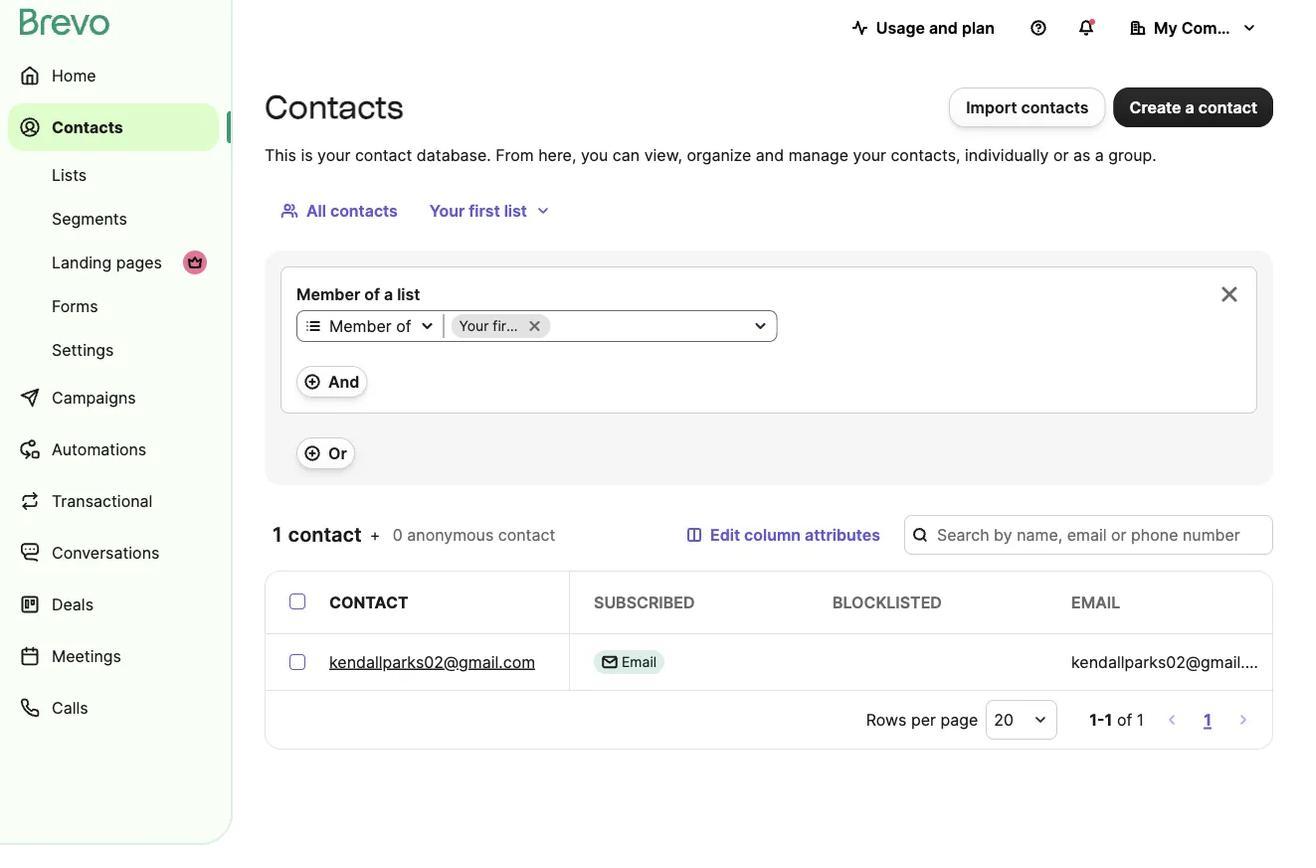 Task type: vqa. For each thing, say whether or not it's contained in the screenshot.
left___c25ys image on the left bottom of the page
yes



Task type: describe. For each thing, give the bounding box(es) containing it.
individually
[[965, 145, 1049, 165]]

all
[[306, 201, 326, 220]]

my company button
[[1114, 8, 1274, 48]]

of for member of
[[396, 316, 411, 336]]

of for member of a list
[[364, 285, 380, 304]]

here,
[[538, 145, 576, 165]]

contact
[[329, 593, 409, 612]]

first inside popup button
[[493, 318, 519, 335]]

forms
[[52, 296, 98, 316]]

landing
[[52, 253, 112, 272]]

or
[[328, 444, 347, 463]]

1 your from the left
[[317, 145, 351, 165]]

left___c25ys image
[[602, 655, 618, 671]]

your first list inside button
[[430, 201, 527, 220]]

import contacts button
[[949, 88, 1106, 127]]

meetings
[[52, 647, 121, 666]]

create a contact
[[1130, 98, 1258, 117]]

1-
[[1090, 710, 1105, 730]]

member of
[[329, 316, 411, 336]]

all contacts
[[306, 201, 398, 220]]

this is your contact database. from here, you can view, organize and manage your contacts, individually or as a group.
[[265, 145, 1157, 165]]

contacts link
[[8, 103, 219, 151]]

rows
[[866, 710, 907, 730]]

conversations link
[[8, 529, 219, 577]]

member of a list
[[296, 285, 420, 304]]

home
[[52, 66, 96, 85]]

landing pages link
[[8, 243, 219, 283]]

contact inside button
[[1199, 98, 1258, 117]]

2 your from the left
[[853, 145, 886, 165]]

pages
[[116, 253, 162, 272]]

database.
[[417, 145, 491, 165]]

first inside button
[[469, 201, 500, 220]]

my
[[1154, 18, 1178, 37]]

0 horizontal spatial a
[[384, 285, 393, 304]]

2 kendallparks02@gmail.com from the left
[[1072, 653, 1278, 672]]

or
[[1054, 145, 1069, 165]]

or button
[[296, 438, 355, 470]]

list inside button
[[504, 201, 527, 220]]

automations link
[[8, 426, 219, 474]]

is
[[301, 145, 313, 165]]

email
[[622, 654, 657, 671]]

list inside popup button
[[523, 318, 542, 335]]

0 horizontal spatial and
[[756, 145, 784, 165]]

calls link
[[8, 685, 219, 732]]

column
[[744, 525, 801, 545]]

email
[[1072, 593, 1121, 612]]

lists link
[[8, 155, 219, 195]]

landing pages
[[52, 253, 162, 272]]

company
[[1182, 18, 1255, 37]]

your inside popup button
[[459, 318, 489, 335]]

attributes
[[805, 525, 881, 545]]

from
[[496, 145, 534, 165]]

contacts,
[[891, 145, 961, 165]]

segments
[[52, 209, 127, 228]]

page
[[941, 710, 978, 730]]

my company
[[1154, 18, 1255, 37]]

plan
[[962, 18, 995, 37]]

campaigns link
[[8, 374, 219, 422]]

anonymous
[[407, 525, 494, 545]]

conversations
[[52, 543, 160, 563]]

all contacts button
[[265, 191, 414, 231]]

+
[[370, 525, 380, 545]]

edit column attributes
[[710, 525, 881, 545]]

campaigns
[[52, 388, 136, 407]]



Task type: locate. For each thing, give the bounding box(es) containing it.
1 right 1-1 of 1
[[1204, 710, 1212, 730]]

0 vertical spatial your first list
[[430, 201, 527, 220]]

and inside usage and plan "button"
[[929, 18, 958, 37]]

0 vertical spatial a
[[1185, 98, 1195, 117]]

1 horizontal spatial kendallparks02@gmail.com
[[1072, 653, 1278, 672]]

create a contact button
[[1114, 88, 1274, 127]]

contacts right all
[[330, 201, 398, 220]]

1 inside button
[[1204, 710, 1212, 730]]

can
[[613, 145, 640, 165]]

and left manage
[[756, 145, 784, 165]]

0 horizontal spatial contacts
[[330, 201, 398, 220]]

1 horizontal spatial of
[[396, 316, 411, 336]]

your first list
[[430, 201, 527, 220], [459, 318, 542, 335]]

as
[[1073, 145, 1091, 165]]

contact right anonymous
[[498, 525, 555, 545]]

1 horizontal spatial and
[[929, 18, 958, 37]]

this
[[265, 145, 296, 165]]

1 vertical spatial and
[[756, 145, 784, 165]]

edit column attributes button
[[671, 515, 896, 555]]

member down member of a list
[[329, 316, 392, 336]]

1 horizontal spatial your
[[853, 145, 886, 165]]

your first list button
[[414, 191, 567, 231]]

member inside button
[[329, 316, 392, 336]]

1 kendallparks02@gmail.com from the left
[[329, 653, 535, 672]]

import
[[966, 98, 1017, 117]]

usage and plan button
[[836, 8, 1011, 48]]

1 vertical spatial first
[[493, 318, 519, 335]]

home link
[[8, 52, 219, 99]]

edit
[[710, 525, 740, 545]]

meetings link
[[8, 633, 219, 681]]

1 vertical spatial your
[[459, 318, 489, 335]]

transactional
[[52, 492, 153, 511]]

contacts up is on the top left of page
[[265, 88, 404, 126]]

0 horizontal spatial of
[[364, 285, 380, 304]]

contact up all contacts in the left of the page
[[355, 145, 412, 165]]

1 horizontal spatial a
[[1095, 145, 1104, 165]]

a inside button
[[1185, 98, 1195, 117]]

a
[[1185, 98, 1195, 117], [1095, 145, 1104, 165], [384, 285, 393, 304]]

you
[[581, 145, 608, 165]]

member for member of a list
[[296, 285, 360, 304]]

20 button
[[986, 700, 1058, 740]]

Search by name, email or phone number search field
[[904, 515, 1274, 555]]

1 contact + 0 anonymous contact
[[273, 523, 555, 547]]

deals
[[52, 595, 94, 614]]

lists
[[52, 165, 87, 185]]

forms link
[[8, 287, 219, 326]]

0 horizontal spatial your
[[317, 145, 351, 165]]

0 vertical spatial and
[[929, 18, 958, 37]]

deals link
[[8, 581, 219, 629]]

contact inside 1 contact + 0 anonymous contact
[[498, 525, 555, 545]]

1 vertical spatial of
[[396, 316, 411, 336]]

1 right 20 popup button
[[1105, 710, 1113, 730]]

segments link
[[8, 199, 219, 239]]

1 vertical spatial a
[[1095, 145, 1104, 165]]

0 vertical spatial your
[[430, 201, 465, 220]]

1 vertical spatial list
[[397, 285, 420, 304]]

0 vertical spatial contacts
[[1021, 98, 1089, 117]]

contact left +
[[288, 523, 362, 547]]

and left the plan
[[929, 18, 958, 37]]

contacts for import contacts
[[1021, 98, 1089, 117]]

of inside button
[[396, 316, 411, 336]]

subscribed
[[594, 593, 695, 612]]

usage and plan
[[876, 18, 995, 37]]

1
[[273, 523, 283, 547], [1105, 710, 1113, 730], [1137, 710, 1144, 730], [1204, 710, 1212, 730]]

your first list button
[[444, 314, 777, 338]]

of
[[364, 285, 380, 304], [396, 316, 411, 336], [1117, 710, 1132, 730]]

1 vertical spatial member
[[329, 316, 392, 336]]

organize
[[687, 145, 752, 165]]

2 horizontal spatial a
[[1185, 98, 1195, 117]]

1 vertical spatial your first list
[[459, 318, 542, 335]]

a up member of
[[384, 285, 393, 304]]

of right 1-
[[1117, 710, 1132, 730]]

2 vertical spatial a
[[384, 285, 393, 304]]

and button
[[296, 366, 368, 398]]

1 right 1-
[[1137, 710, 1144, 730]]

contact right create
[[1199, 98, 1258, 117]]

your
[[430, 201, 465, 220], [459, 318, 489, 335]]

0 vertical spatial list
[[504, 201, 527, 220]]

automations
[[52, 440, 146, 459]]

member up member of
[[296, 285, 360, 304]]

contacts
[[265, 88, 404, 126], [52, 117, 123, 137]]

0 vertical spatial of
[[364, 285, 380, 304]]

settings
[[52, 340, 114, 360]]

contacts up or
[[1021, 98, 1089, 117]]

2 horizontal spatial of
[[1117, 710, 1132, 730]]

and
[[328, 372, 360, 392]]

calls
[[52, 698, 88, 718]]

left___rvooi image
[[187, 255, 203, 271]]

of down member of a list
[[396, 316, 411, 336]]

and
[[929, 18, 958, 37], [756, 145, 784, 165]]

0 vertical spatial member
[[296, 285, 360, 304]]

1 horizontal spatial contacts
[[1021, 98, 1089, 117]]

1 button
[[1200, 706, 1216, 734]]

0
[[393, 525, 403, 545]]

transactional link
[[8, 478, 219, 525]]

0 vertical spatial first
[[469, 201, 500, 220]]

member for member of
[[329, 316, 392, 336]]

settings link
[[8, 330, 219, 370]]

per
[[911, 710, 936, 730]]

a right create
[[1185, 98, 1195, 117]]

kendallparks02@gmail.com
[[329, 653, 535, 672], [1072, 653, 1278, 672]]

a right as
[[1095, 145, 1104, 165]]

0 horizontal spatial contacts
[[52, 117, 123, 137]]

your right manage
[[853, 145, 886, 165]]

import contacts
[[966, 98, 1089, 117]]

usage
[[876, 18, 925, 37]]

kendallparks02@gmail.com down contact
[[329, 653, 535, 672]]

kendallparks02@gmail.com link
[[329, 651, 535, 675]]

contacts up lists
[[52, 117, 123, 137]]

2 vertical spatial list
[[523, 318, 542, 335]]

0 horizontal spatial kendallparks02@gmail.com
[[329, 653, 535, 672]]

manage
[[789, 145, 849, 165]]

your first list inside popup button
[[459, 318, 542, 335]]

1 horizontal spatial contacts
[[265, 88, 404, 126]]

member of button
[[297, 314, 443, 338]]

contacts
[[1021, 98, 1089, 117], [330, 201, 398, 220]]

your inside button
[[430, 201, 465, 220]]

2 vertical spatial of
[[1117, 710, 1132, 730]]

of up member of
[[364, 285, 380, 304]]

1-1 of 1
[[1090, 710, 1144, 730]]

20
[[994, 710, 1014, 730]]

kendallparks02@gmail.com up 1 button
[[1072, 653, 1278, 672]]

1 vertical spatial contacts
[[330, 201, 398, 220]]

view,
[[644, 145, 682, 165]]

your
[[317, 145, 351, 165], [853, 145, 886, 165]]

create
[[1130, 98, 1182, 117]]

rows per page
[[866, 710, 978, 730]]

contact
[[1199, 98, 1258, 117], [355, 145, 412, 165], [288, 523, 362, 547], [498, 525, 555, 545]]

1 left +
[[273, 523, 283, 547]]

blocklisted
[[833, 593, 942, 612]]

group.
[[1109, 145, 1157, 165]]

contacts for all contacts
[[330, 201, 398, 220]]

your right is on the top left of page
[[317, 145, 351, 165]]



